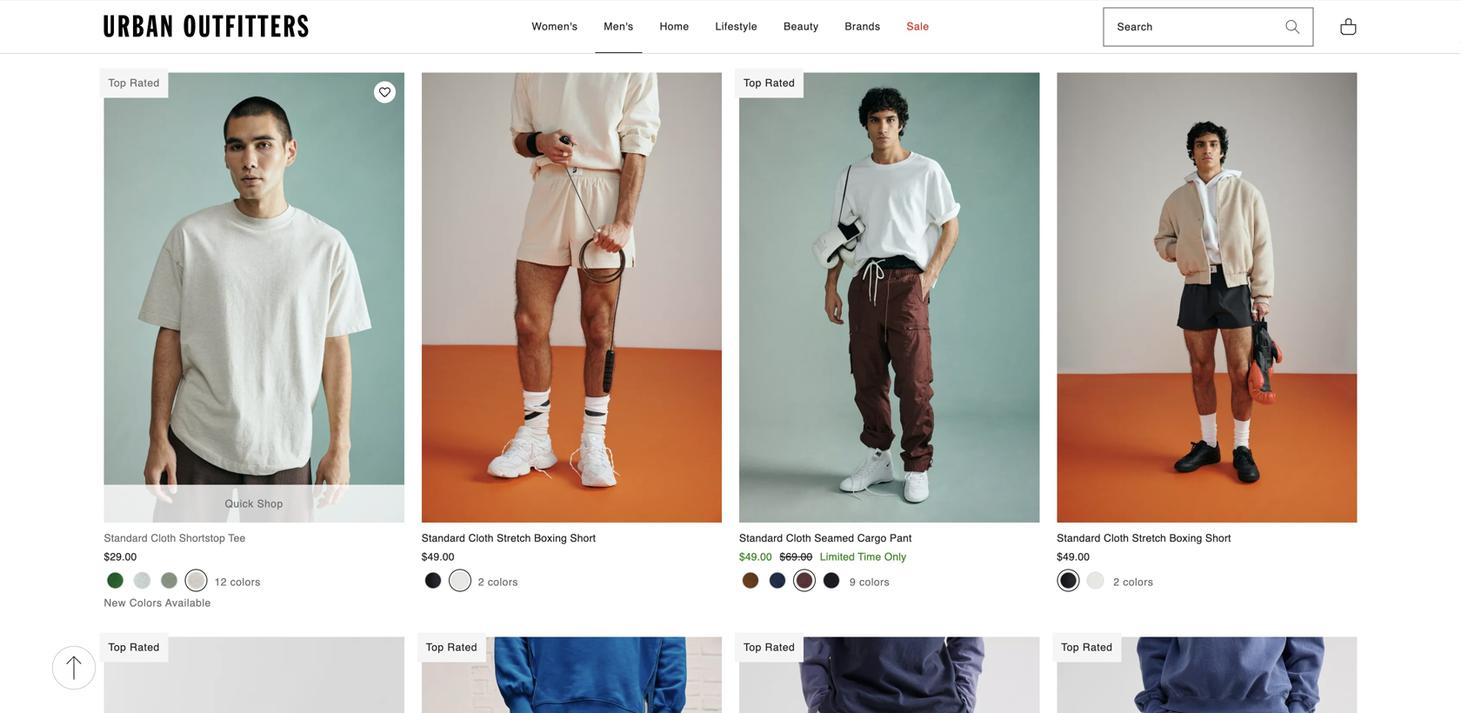 Task type: describe. For each thing, give the bounding box(es) containing it.
original price: $49.00 element for black icon
[[1057, 551, 1090, 564]]

top rated for asics gel-kayano 14 sneaker image
[[108, 641, 160, 654]]

1 iets frans… embroidered logo jogger sweatpant image from the left
[[739, 637, 1040, 713]]

rated for 'standard cloth seamed cargo pant' image
[[765, 77, 795, 89]]

cream image
[[1087, 572, 1104, 589]]

main navigation element
[[375, 1, 1086, 53]]

0 vertical spatial neutral multi image
[[1114, 8, 1131, 25]]

rated for asics gel-kayano 14 sneaker image
[[130, 641, 160, 654]]

lifestyle
[[716, 20, 758, 32]]

sale price: $49.00 element
[[739, 551, 772, 564]]

plum image
[[796, 572, 813, 589]]

rated for bdg bonfire french terry jogger sweatpant image
[[448, 641, 478, 654]]

stretch for cream icon
[[497, 532, 531, 545]]

men's link
[[595, 1, 643, 53]]

rated for second iets frans… embroidered logo jogger sweatpant from right
[[765, 641, 795, 654]]

beauty
[[784, 20, 819, 32]]

boxing for cream icon
[[534, 532, 567, 545]]

colors
[[129, 597, 162, 609]]

asics gel-kayano 14 sneaker image
[[104, 637, 404, 713]]

women's
[[532, 20, 578, 32]]

9
[[850, 576, 856, 588]]

time
[[858, 551, 882, 564]]

original price: $29.00 element
[[104, 551, 137, 564]]

top for asics gel-kayano 14 sneaker image
[[108, 641, 126, 654]]

standard for cream image
[[1057, 532, 1101, 545]]

2 $49.00 from the left
[[739, 551, 772, 564]]

12 colors
[[215, 576, 261, 588]]

home
[[660, 20, 690, 32]]

quick
[[225, 498, 254, 510]]

rated for second iets frans… embroidered logo jogger sweatpant
[[1083, 641, 1113, 654]]

standard cloth shortstop tee image
[[104, 73, 404, 523]]

dark yellow image
[[742, 572, 759, 589]]

3 colors for ivory stripe image
[[188, 12, 228, 24]]

black stripe image for ivory stripe image
[[161, 8, 178, 25]]

cream image
[[451, 572, 469, 589]]

top rated for standard cloth shortstop tee image
[[108, 77, 160, 89]]

colors for cream icon
[[488, 576, 518, 588]]

standard cloth stretch boxing short image for cream icon
[[422, 73, 722, 523]]

standard for silver image
[[104, 532, 148, 545]]

tee
[[228, 532, 246, 545]]

3 top rated link from the left
[[735, 633, 1040, 713]]

available
[[165, 597, 211, 609]]

cargo
[[858, 532, 887, 545]]

3 colors for ivory stripe icon on the right of page
[[823, 12, 863, 24]]

brands link
[[836, 1, 890, 53]]

$49.00 for the "standard cloth stretch boxing short" link related to cream image
[[1057, 551, 1090, 564]]

limited
[[820, 551, 855, 564]]

ivory stripe image
[[769, 8, 786, 25]]

1 horizontal spatial green image
[[424, 8, 442, 25]]

original price: $69.00 element
[[780, 551, 813, 564]]

new
[[104, 597, 126, 609]]

top for 'standard cloth seamed cargo pant' image
[[744, 77, 762, 89]]

standard cloth stretch boxing short link for cream image
[[1057, 73, 1358, 546]]

black image
[[1060, 572, 1077, 589]]

colors for cream image
[[1123, 576, 1154, 588]]

men's
[[604, 20, 634, 32]]

top rated for second iets frans… embroidered logo jogger sweatpant
[[1062, 641, 1113, 654]]

black stripe image for ivory stripe icon on the right of page
[[796, 8, 813, 25]]

2 black image from the left
[[823, 572, 840, 589]]

standard for navy icon
[[739, 532, 783, 545]]

amazon green image
[[107, 572, 124, 589]]

shortstop
[[179, 532, 225, 545]]

lifestyle link
[[707, 1, 767, 53]]

brands
[[845, 20, 881, 32]]

2 colors for cream image
[[1114, 576, 1154, 588]]

standard for cream icon
[[422, 532, 465, 545]]

standard cloth stretch boxing short image for cream image
[[1057, 73, 1358, 523]]

cloth for navy icon
[[786, 532, 812, 545]]



Task type: vqa. For each thing, say whether or not it's contained in the screenshot.
1 color associated with the left "Light Grey" image
no



Task type: locate. For each thing, give the bounding box(es) containing it.
maroon stripe image for ivory stripe icon on the right of page
[[742, 8, 759, 25]]

3 colors right beauty
[[823, 12, 863, 24]]

black multi image
[[1087, 8, 1104, 25]]

cloth up cream image
[[1104, 532, 1129, 545]]

rated for standard cloth shortstop tee image
[[130, 77, 160, 89]]

cloth up cream icon
[[469, 532, 494, 545]]

navy image
[[769, 572, 786, 589]]

1 horizontal spatial 3 colors
[[823, 12, 863, 24]]

0 horizontal spatial 2
[[478, 576, 485, 588]]

standard cloth stretch boxing short image
[[422, 73, 722, 523], [1057, 73, 1358, 523]]

colors
[[197, 12, 228, 24], [833, 12, 863, 24], [230, 576, 261, 588], [488, 576, 518, 588], [860, 576, 890, 588], [1123, 576, 1154, 588]]

1 horizontal spatial black stripe image
[[796, 8, 813, 25]]

black stripe image right ivory stripe icon on the right of page
[[796, 8, 813, 25]]

pant
[[890, 532, 912, 545]]

2 3 colors from the left
[[823, 12, 863, 24]]

1 3 from the left
[[188, 12, 194, 24]]

0 horizontal spatial black image
[[424, 572, 442, 589]]

1 maroon stripe image from the left
[[107, 8, 124, 25]]

rated
[[130, 77, 160, 89], [765, 77, 795, 89], [130, 641, 160, 654], [448, 641, 478, 654], [765, 641, 795, 654], [1083, 641, 1113, 654]]

original price: $49.00 element up cream icon
[[422, 551, 455, 564]]

top rated down cream icon
[[426, 641, 478, 654]]

cloth for silver image
[[151, 532, 176, 545]]

short for cream image
[[1206, 532, 1232, 545]]

neutral multi image
[[1114, 8, 1131, 25], [187, 572, 205, 589]]

3 for "black stripe" image associated with ivory stripe icon on the right of page
[[823, 12, 829, 24]]

2 colors
[[478, 576, 518, 588], [1114, 576, 1154, 588]]

1 black stripe image from the left
[[161, 8, 178, 25]]

1 stretch from the left
[[497, 532, 531, 545]]

top rated for second iets frans… embroidered logo jogger sweatpant from right
[[744, 641, 795, 654]]

colors for ivory stripe image
[[197, 12, 228, 24]]

2 2 from the left
[[1114, 576, 1120, 588]]

3
[[188, 12, 194, 24], [823, 12, 829, 24]]

1 standard cloth stretch boxing short from the left
[[422, 532, 596, 545]]

standard cloth shortstop tee
[[104, 532, 246, 545]]

search image
[[1286, 20, 1300, 34]]

rated down ivory stripe image
[[130, 77, 160, 89]]

1 horizontal spatial standard cloth stretch boxing short
[[1057, 532, 1232, 545]]

green image
[[424, 8, 442, 25], [161, 572, 178, 589]]

2 stretch from the left
[[1132, 532, 1167, 545]]

original price: $49.00 element up black icon
[[1057, 551, 1090, 564]]

gold image
[[1141, 8, 1158, 25]]

colors for navy icon
[[860, 576, 890, 588]]

1 horizontal spatial black image
[[823, 572, 840, 589]]

rated down beauty link
[[765, 77, 795, 89]]

2 colors right cream image
[[1114, 576, 1154, 588]]

standard up cream icon
[[422, 532, 465, 545]]

1 horizontal spatial maroon stripe image
[[742, 8, 759, 25]]

standard cloth stretch boxing short up cream image
[[1057, 532, 1232, 545]]

4 standard from the left
[[1057, 532, 1101, 545]]

colors right cream icon
[[488, 576, 518, 588]]

seamed
[[815, 532, 855, 545]]

0 horizontal spatial black stripe image
[[161, 8, 178, 25]]

top
[[108, 77, 126, 89], [744, 77, 762, 89], [108, 641, 126, 654], [426, 641, 444, 654], [744, 641, 762, 654], [1062, 641, 1080, 654]]

top rated link
[[100, 633, 404, 713], [417, 633, 722, 713], [735, 633, 1040, 713], [1053, 633, 1358, 713]]

1 horizontal spatial 2 colors
[[1114, 576, 1154, 588]]

2 colors for cream icon
[[478, 576, 518, 588]]

top for bdg bonfire french terry jogger sweatpant image
[[426, 641, 444, 654]]

standard cloth stretch boxing short link for cream icon
[[422, 73, 722, 546]]

standard cloth stretch boxing short for cream icon
[[422, 532, 596, 545]]

2 iets frans… embroidered logo jogger sweatpant image from the left
[[1057, 637, 1358, 713]]

standard cloth seamed cargo pant
[[739, 532, 912, 545]]

chartreuse image
[[1060, 8, 1077, 25]]

2 standard from the left
[[422, 532, 465, 545]]

3 standard from the left
[[739, 532, 783, 545]]

neutral multi image right the black multi image
[[1114, 8, 1131, 25]]

rated down cream icon
[[448, 641, 478, 654]]

standard up sale price: $49.00 element
[[739, 532, 783, 545]]

None search field
[[1105, 8, 1273, 46]]

2 boxing from the left
[[1170, 532, 1203, 545]]

standard
[[104, 532, 148, 545], [422, 532, 465, 545], [739, 532, 783, 545], [1057, 532, 1101, 545]]

standard up black icon
[[1057, 532, 1101, 545]]

2 colors right cream icon
[[478, 576, 518, 588]]

standard cloth stretch boxing short for cream image
[[1057, 532, 1232, 545]]

silver image
[[134, 572, 151, 589]]

quick shop button
[[104, 485, 404, 523]]

stretch for cream image
[[1132, 532, 1167, 545]]

0 horizontal spatial short
[[570, 532, 596, 545]]

colors right ivory stripe image
[[197, 12, 228, 24]]

3 for ivory stripe image's "black stripe" image
[[188, 12, 194, 24]]

1 cloth from the left
[[151, 532, 176, 545]]

beauty link
[[775, 1, 828, 53]]

black image left cream icon
[[424, 572, 442, 589]]

standard cloth seamed cargo pant image
[[739, 73, 1040, 523]]

1 horizontal spatial short
[[1206, 532, 1232, 545]]

top for second iets frans… embroidered logo jogger sweatpant
[[1062, 641, 1080, 654]]

boxing for cream image
[[1170, 532, 1203, 545]]

1 top rated link from the left
[[100, 633, 404, 713]]

original price: $49.00 element for second black image from the right
[[422, 551, 455, 564]]

2 top rated link from the left
[[417, 633, 722, 713]]

1 horizontal spatial $49.00
[[739, 551, 772, 564]]

standard cloth stretch boxing short
[[422, 532, 596, 545], [1057, 532, 1232, 545]]

green image left grey image
[[424, 8, 442, 25]]

colors right cream image
[[1123, 576, 1154, 588]]

3 colors
[[188, 12, 228, 24], [823, 12, 863, 24]]

neutral multi image up available
[[187, 572, 205, 589]]

1 standard cloth stretch boxing short image from the left
[[422, 73, 722, 523]]

colors right 9
[[860, 576, 890, 588]]

3 cloth from the left
[[786, 532, 812, 545]]

new colors available
[[104, 597, 211, 609]]

0 horizontal spatial $49.00
[[422, 551, 455, 564]]

top rated down colors
[[108, 641, 160, 654]]

top rated down beauty link
[[744, 77, 795, 89]]

maroon stripe image left ivory stripe image
[[107, 8, 124, 25]]

0 horizontal spatial 3 colors
[[188, 12, 228, 24]]

my shopping bag image
[[1340, 17, 1358, 36]]

standard cloth stretch boxing short link
[[422, 73, 722, 546], [1057, 73, 1358, 546]]

1 2 from the left
[[478, 576, 485, 588]]

1 original price: $49.00 element from the left
[[422, 551, 455, 564]]

12
[[215, 576, 227, 588]]

$49.00 up cream icon
[[422, 551, 455, 564]]

black image left 9
[[823, 572, 840, 589]]

1 standard from the left
[[104, 532, 148, 545]]

1 horizontal spatial standard cloth stretch boxing short link
[[1057, 73, 1358, 546]]

2 original price: $49.00 element from the left
[[1057, 551, 1090, 564]]

2 short from the left
[[1206, 532, 1232, 545]]

1 horizontal spatial boxing
[[1170, 532, 1203, 545]]

$69.00
[[780, 551, 813, 564]]

cloth for cream image
[[1104, 532, 1129, 545]]

1 horizontal spatial stretch
[[1132, 532, 1167, 545]]

home link
[[651, 1, 698, 53]]

1 horizontal spatial 2
[[1114, 576, 1120, 588]]

2
[[478, 576, 485, 588], [1114, 576, 1120, 588]]

1 standard cloth stretch boxing short link from the left
[[422, 73, 722, 546]]

3 $49.00 from the left
[[1057, 551, 1090, 564]]

maroon stripe image for ivory stripe image
[[107, 8, 124, 25]]

colors right 12
[[230, 576, 261, 588]]

2 standard cloth stretch boxing short link from the left
[[1057, 73, 1358, 546]]

cloth up original price: $69.00 element
[[786, 532, 812, 545]]

1 vertical spatial neutral multi image
[[187, 572, 205, 589]]

standard up $29.00
[[104, 532, 148, 545]]

1 boxing from the left
[[534, 532, 567, 545]]

$49.00
[[422, 551, 455, 564], [739, 551, 772, 564], [1057, 551, 1090, 564]]

0 horizontal spatial green image
[[161, 572, 178, 589]]

0 vertical spatial green image
[[424, 8, 442, 25]]

urban outfitters image
[[104, 15, 308, 38]]

0 horizontal spatial maroon stripe image
[[107, 8, 124, 25]]

1 2 colors from the left
[[478, 576, 518, 588]]

colors for ivory stripe icon on the right of page
[[833, 12, 863, 24]]

0 horizontal spatial standard cloth stretch boxing short image
[[422, 73, 722, 523]]

2 standard cloth stretch boxing short image from the left
[[1057, 73, 1358, 523]]

Search text field
[[1105, 8, 1273, 46]]

1 horizontal spatial standard cloth stretch boxing short image
[[1057, 73, 1358, 523]]

rated down cream image
[[1083, 641, 1113, 654]]

0 horizontal spatial stretch
[[497, 532, 531, 545]]

short
[[570, 532, 596, 545], [1206, 532, 1232, 545]]

green image up new colors available
[[161, 572, 178, 589]]

1 short from the left
[[570, 532, 596, 545]]

0 horizontal spatial standard cloth stretch boxing short link
[[422, 73, 722, 546]]

maroon stripe image left ivory stripe icon on the right of page
[[742, 8, 759, 25]]

$49.00 up black icon
[[1057, 551, 1090, 564]]

black stripe image right ivory stripe image
[[161, 8, 178, 25]]

iets frans… embroidered logo jogger sweatpant image
[[739, 637, 1040, 713], [1057, 637, 1358, 713]]

2 maroon stripe image from the left
[[742, 8, 759, 25]]

shop
[[257, 498, 283, 510]]

grey image
[[451, 8, 469, 25]]

0 horizontal spatial iets frans… embroidered logo jogger sweatpant image
[[739, 637, 1040, 713]]

1 vertical spatial green image
[[161, 572, 178, 589]]

sale
[[907, 20, 930, 32]]

0 horizontal spatial 2 colors
[[478, 576, 518, 588]]

3 colors right ivory stripe image
[[188, 12, 228, 24]]

0 horizontal spatial 3
[[188, 12, 194, 24]]

1 horizontal spatial original price: $49.00 element
[[1057, 551, 1090, 564]]

2 right cream icon
[[478, 576, 485, 588]]

2 for cream icon
[[478, 576, 485, 588]]

2 right cream image
[[1114, 576, 1120, 588]]

1 3 colors from the left
[[188, 12, 228, 24]]

rated down navy icon
[[765, 641, 795, 654]]

only
[[885, 551, 907, 564]]

0 horizontal spatial boxing
[[534, 532, 567, 545]]

2 cloth from the left
[[469, 532, 494, 545]]

top rated down ivory stripe image
[[108, 77, 160, 89]]

cloth left shortstop in the bottom of the page
[[151, 532, 176, 545]]

top rated down cream image
[[1062, 641, 1113, 654]]

$29.00
[[104, 551, 137, 564]]

3 right beauty
[[823, 12, 829, 24]]

$49.00 for cream icon's the "standard cloth stretch boxing short" link
[[422, 551, 455, 564]]

1 horizontal spatial iets frans… embroidered logo jogger sweatpant image
[[1057, 637, 1358, 713]]

rated down colors
[[130, 641, 160, 654]]

top rated down navy icon
[[744, 641, 795, 654]]

original price: $49.00 element
[[422, 551, 455, 564], [1057, 551, 1090, 564]]

1 horizontal spatial neutral multi image
[[1114, 8, 1131, 25]]

1 $49.00 from the left
[[422, 551, 455, 564]]

1 black image from the left
[[424, 572, 442, 589]]

sale link
[[898, 1, 938, 53]]

short for cream icon
[[570, 532, 596, 545]]

stretch
[[497, 532, 531, 545], [1132, 532, 1167, 545]]

colors for silver image
[[230, 576, 261, 588]]

cloth
[[151, 532, 176, 545], [469, 532, 494, 545], [786, 532, 812, 545], [1104, 532, 1129, 545]]

2 black stripe image from the left
[[796, 8, 813, 25]]

0 horizontal spatial original price: $49.00 element
[[422, 551, 455, 564]]

ivory stripe image
[[134, 8, 151, 25]]

top rated for bdg bonfire french terry jogger sweatpant image
[[426, 641, 478, 654]]

boxing
[[534, 532, 567, 545], [1170, 532, 1203, 545]]

black stripe image
[[161, 8, 178, 25], [796, 8, 813, 25]]

black image
[[424, 572, 442, 589], [823, 572, 840, 589]]

colors right beauty
[[833, 12, 863, 24]]

cloth for cream icon
[[469, 532, 494, 545]]

top rated for 'standard cloth seamed cargo pant' image
[[744, 77, 795, 89]]

quick shop
[[225, 498, 283, 510]]

9 colors
[[850, 576, 890, 588]]

top for standard cloth shortstop tee image
[[108, 77, 126, 89]]

women's link
[[523, 1, 587, 53]]

$49.00 $69.00 limited time only
[[739, 551, 907, 564]]

3 right ivory stripe image
[[188, 12, 194, 24]]

1 horizontal spatial 3
[[823, 12, 829, 24]]

standard cloth stretch boxing short up cream icon
[[422, 532, 596, 545]]

$49.00 up 'dark yellow' image
[[739, 551, 772, 564]]

2 3 from the left
[[823, 12, 829, 24]]

2 for cream image
[[1114, 576, 1120, 588]]

top rated
[[108, 77, 160, 89], [744, 77, 795, 89], [108, 641, 160, 654], [426, 641, 478, 654], [744, 641, 795, 654], [1062, 641, 1113, 654]]

top for second iets frans… embroidered logo jogger sweatpant from right
[[744, 641, 762, 654]]

0 horizontal spatial standard cloth stretch boxing short
[[422, 532, 596, 545]]

2 2 colors from the left
[[1114, 576, 1154, 588]]

maroon stripe image
[[107, 8, 124, 25], [742, 8, 759, 25]]

2 standard cloth stretch boxing short from the left
[[1057, 532, 1232, 545]]

bdg bonfire french terry jogger sweatpant image
[[422, 637, 722, 713]]

4 top rated link from the left
[[1053, 633, 1358, 713]]

0 horizontal spatial neutral multi image
[[187, 572, 205, 589]]

2 horizontal spatial $49.00
[[1057, 551, 1090, 564]]

4 cloth from the left
[[1104, 532, 1129, 545]]



